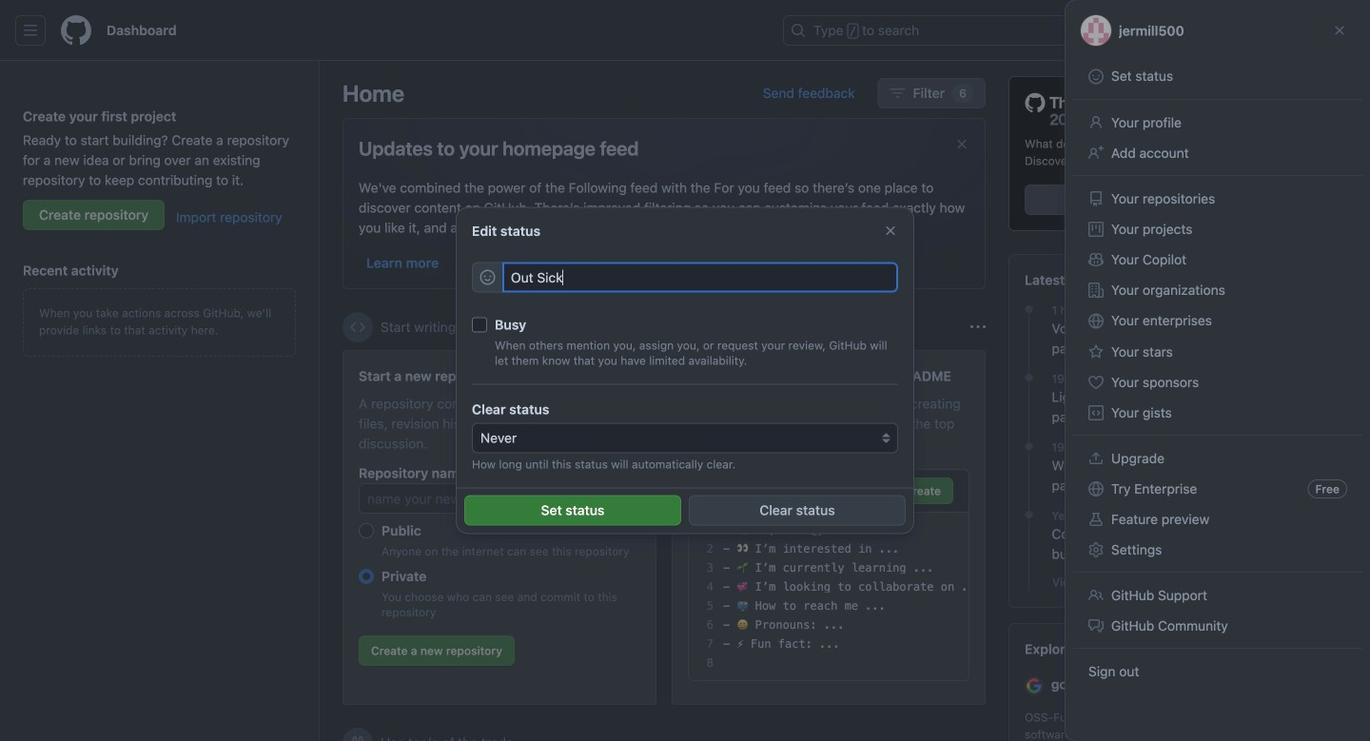 Task type: describe. For each thing, give the bounding box(es) containing it.
1 dot fill image from the top
[[1021, 370, 1037, 385]]

2 dot fill image from the top
[[1021, 507, 1037, 522]]

triangle down image
[[1175, 23, 1190, 38]]

command palette image
[[1093, 23, 1108, 38]]

explore element
[[1009, 76, 1347, 741]]

homepage image
[[61, 15, 91, 46]]



Task type: locate. For each thing, give the bounding box(es) containing it.
0 vertical spatial dot fill image
[[1021, 302, 1037, 317]]

plus image
[[1152, 23, 1167, 38]]

0 vertical spatial dot fill image
[[1021, 370, 1037, 385]]

1 vertical spatial dot fill image
[[1021, 439, 1037, 454]]

2 dot fill image from the top
[[1021, 439, 1037, 454]]

dot fill image
[[1021, 370, 1037, 385], [1021, 507, 1037, 522]]

dot fill image
[[1021, 302, 1037, 317], [1021, 439, 1037, 454]]

explore repositories navigation
[[1009, 623, 1347, 741]]

1 dot fill image from the top
[[1021, 302, 1037, 317]]

1 vertical spatial dot fill image
[[1021, 507, 1037, 522]]

account element
[[0, 61, 320, 741]]



Task type: vqa. For each thing, say whether or not it's contained in the screenshot.
Homepage image
yes



